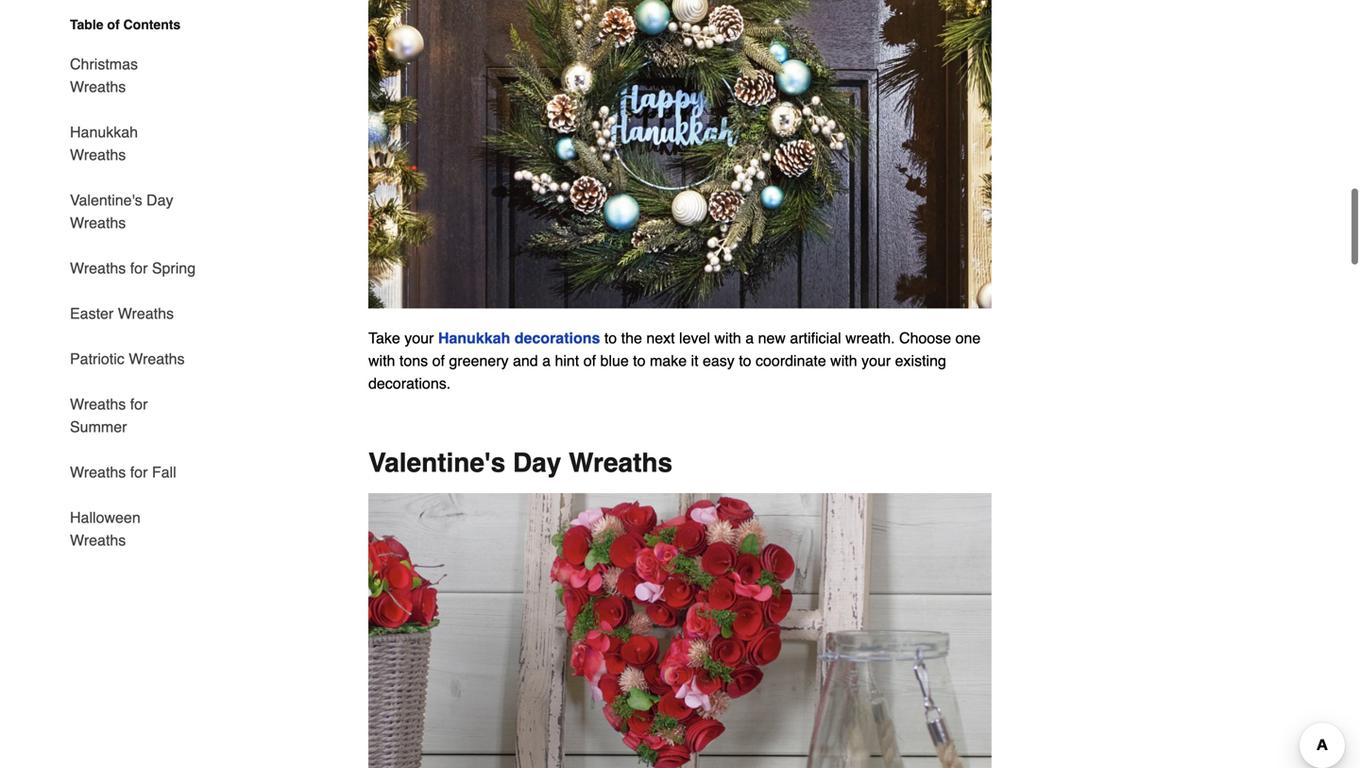Task type: describe. For each thing, give the bounding box(es) containing it.
wreaths for summer
[[70, 395, 148, 436]]

day inside valentine's day wreaths
[[146, 191, 173, 209]]

0 horizontal spatial with
[[368, 352, 395, 370]]

hanukkah wreath with greenery, blue ornaments and pinecones hanging on a dark wood door. image
[[368, 0, 992, 308]]

your inside to the next level with a new artificial wreath. choose one with tons of greenery and a hint of blue to make it easy to coordinate with your existing decorations.
[[862, 352, 891, 370]]

0 horizontal spatial to
[[605, 329, 617, 347]]

2 horizontal spatial to
[[739, 352, 752, 370]]

contents
[[123, 17, 181, 32]]

it
[[691, 352, 699, 370]]

decorations.
[[368, 375, 451, 392]]

wreaths for fall
[[70, 463, 176, 481]]

table of contents element
[[55, 15, 197, 552]]

to the next level with a new artificial wreath. choose one with tons of greenery and a hint of blue to make it easy to coordinate with your existing decorations.
[[368, 329, 981, 392]]

take your hanukkah decorations
[[368, 329, 600, 347]]

0 horizontal spatial of
[[107, 17, 120, 32]]

tons
[[400, 352, 428, 370]]

for for spring
[[130, 259, 148, 277]]

halloween wreaths link
[[70, 495, 197, 552]]

table of contents
[[70, 17, 181, 32]]

hint
[[555, 352, 579, 370]]

easter wreaths link
[[70, 291, 174, 336]]

hanukkah wreaths
[[70, 123, 138, 163]]

table
[[70, 17, 103, 32]]

the
[[621, 329, 642, 347]]

artificial
[[790, 329, 842, 347]]

decorations
[[515, 329, 600, 347]]

halloween
[[70, 509, 141, 526]]

greenery
[[449, 352, 509, 370]]

heart-shaped wreath made up of pink and red flowers hanging on a window frame. image
[[368, 493, 992, 768]]

1 horizontal spatial valentine's
[[368, 448, 506, 478]]

new
[[758, 329, 786, 347]]

existing
[[895, 352, 947, 370]]

one
[[956, 329, 981, 347]]

patriotic wreaths link
[[70, 336, 185, 382]]

and
[[513, 352, 538, 370]]

choose
[[900, 329, 952, 347]]

wreaths inside wreaths for summer
[[70, 395, 126, 413]]

hanukkah inside the table of contents element
[[70, 123, 138, 141]]

make
[[650, 352, 687, 370]]

wreaths inside christmas wreaths
[[70, 78, 126, 95]]

easter
[[70, 305, 114, 322]]

0 horizontal spatial your
[[405, 329, 434, 347]]

blue
[[600, 352, 629, 370]]



Task type: locate. For each thing, give the bounding box(es) containing it.
halloween wreaths
[[70, 509, 141, 549]]

2 vertical spatial for
[[130, 463, 148, 481]]

0 vertical spatial your
[[405, 329, 434, 347]]

to right easy in the top right of the page
[[739, 352, 752, 370]]

1 vertical spatial hanukkah
[[438, 329, 510, 347]]

easter wreaths
[[70, 305, 174, 322]]

0 vertical spatial for
[[130, 259, 148, 277]]

fall
[[152, 463, 176, 481]]

take
[[368, 329, 400, 347]]

hanukkah up the greenery on the left of page
[[438, 329, 510, 347]]

1 vertical spatial day
[[513, 448, 562, 478]]

with down wreath.
[[831, 352, 858, 370]]

hanukkah
[[70, 123, 138, 141], [438, 329, 510, 347]]

0 horizontal spatial valentine's day wreaths
[[70, 191, 173, 231]]

level
[[679, 329, 710, 347]]

1 vertical spatial your
[[862, 352, 891, 370]]

1 horizontal spatial with
[[715, 329, 742, 347]]

valentine's down hanukkah wreaths
[[70, 191, 142, 209]]

valentine's down decorations.
[[368, 448, 506, 478]]

0 vertical spatial day
[[146, 191, 173, 209]]

wreath.
[[846, 329, 895, 347]]

2 horizontal spatial of
[[584, 352, 596, 370]]

wreaths inside hanukkah wreaths
[[70, 146, 126, 163]]

to left the the
[[605, 329, 617, 347]]

for down patriotic wreaths link
[[130, 395, 148, 413]]

a
[[746, 329, 754, 347], [542, 352, 551, 370]]

valentine's day wreaths link
[[70, 178, 197, 246]]

a left hint
[[542, 352, 551, 370]]

to down the the
[[633, 352, 646, 370]]

christmas wreaths
[[70, 55, 138, 95]]

0 vertical spatial a
[[746, 329, 754, 347]]

patriotic wreaths
[[70, 350, 185, 368]]

hanukkah down christmas wreaths
[[70, 123, 138, 141]]

of
[[107, 17, 120, 32], [432, 352, 445, 370], [584, 352, 596, 370]]

with down take
[[368, 352, 395, 370]]

summer
[[70, 418, 127, 436]]

a left new
[[746, 329, 754, 347]]

day
[[146, 191, 173, 209], [513, 448, 562, 478]]

for for summer
[[130, 395, 148, 413]]

valentine's inside the table of contents element
[[70, 191, 142, 209]]

wreaths for summer link
[[70, 382, 197, 450]]

to
[[605, 329, 617, 347], [633, 352, 646, 370], [739, 352, 752, 370]]

your up 'tons'
[[405, 329, 434, 347]]

wreaths inside valentine's day wreaths
[[70, 214, 126, 231]]

hanukkah decorations link
[[438, 329, 600, 347]]

3 for from the top
[[130, 463, 148, 481]]

0 horizontal spatial valentine's
[[70, 191, 142, 209]]

christmas wreaths link
[[70, 42, 197, 110]]

wreaths
[[70, 78, 126, 95], [70, 146, 126, 163], [70, 214, 126, 231], [70, 259, 126, 277], [118, 305, 174, 322], [129, 350, 185, 368], [70, 395, 126, 413], [569, 448, 673, 478], [70, 463, 126, 481], [70, 531, 126, 549]]

your
[[405, 329, 434, 347], [862, 352, 891, 370]]

hanukkah wreaths link
[[70, 110, 197, 178]]

for left spring
[[130, 259, 148, 277]]

2 horizontal spatial with
[[831, 352, 858, 370]]

of right hint
[[584, 352, 596, 370]]

for for fall
[[130, 463, 148, 481]]

1 vertical spatial for
[[130, 395, 148, 413]]

1 horizontal spatial a
[[746, 329, 754, 347]]

1 vertical spatial valentine's day wreaths
[[368, 448, 673, 478]]

0 horizontal spatial a
[[542, 352, 551, 370]]

1 horizontal spatial valentine's day wreaths
[[368, 448, 673, 478]]

with up easy in the top right of the page
[[715, 329, 742, 347]]

christmas
[[70, 55, 138, 73]]

1 horizontal spatial hanukkah
[[438, 329, 510, 347]]

1 horizontal spatial to
[[633, 352, 646, 370]]

1 vertical spatial valentine's
[[368, 448, 506, 478]]

of right 'tons'
[[432, 352, 445, 370]]

wreaths for fall link
[[70, 450, 176, 495]]

of right table
[[107, 17, 120, 32]]

0 vertical spatial valentine's
[[70, 191, 142, 209]]

wreaths for spring link
[[70, 246, 196, 291]]

wreaths for spring
[[70, 259, 196, 277]]

1 horizontal spatial day
[[513, 448, 562, 478]]

valentine's
[[70, 191, 142, 209], [368, 448, 506, 478]]

valentine's day wreaths
[[70, 191, 173, 231], [368, 448, 673, 478]]

spring
[[152, 259, 196, 277]]

your down wreath.
[[862, 352, 891, 370]]

patriotic
[[70, 350, 125, 368]]

for left fall
[[130, 463, 148, 481]]

valentine's day wreaths inside the table of contents element
[[70, 191, 173, 231]]

2 for from the top
[[130, 395, 148, 413]]

for inside wreaths for summer
[[130, 395, 148, 413]]

0 vertical spatial hanukkah
[[70, 123, 138, 141]]

0 vertical spatial valentine's day wreaths
[[70, 191, 173, 231]]

0 horizontal spatial hanukkah
[[70, 123, 138, 141]]

with
[[715, 329, 742, 347], [368, 352, 395, 370], [831, 352, 858, 370]]

1 for from the top
[[130, 259, 148, 277]]

1 horizontal spatial of
[[432, 352, 445, 370]]

for
[[130, 259, 148, 277], [130, 395, 148, 413], [130, 463, 148, 481]]

1 horizontal spatial your
[[862, 352, 891, 370]]

1 vertical spatial a
[[542, 352, 551, 370]]

0 horizontal spatial day
[[146, 191, 173, 209]]

coordinate
[[756, 352, 827, 370]]

next
[[647, 329, 675, 347]]

wreaths inside halloween wreaths
[[70, 531, 126, 549]]

easy
[[703, 352, 735, 370]]



Task type: vqa. For each thing, say whether or not it's contained in the screenshot.
ADVANCED BUSINESS MANAGEMENT EDUCATION PROGRAMS COACHING AND PROFESSIONAL DEVELOPMENT MENTORSHIP PROGRAMS BUSINESS OPPORTUNITY FAIRS WITH ACCESS TO PROSPECTIVE BUYERS NETWORKING OPPORTUNITIES ORGANIZED BY PURCHASING CATEGORIES TECHNICAL ASSISTANCE EXCLUSIVE SCHOLARSHIP AND GRANT OPPORTUNITIES FINANCING GUIDANCE/SPECIALIZED FINANCING/WORKING CAPITAL LOANS OPPORTUNITIES TO INTERACT, INSPIRE AND SHARE IDEAS AND BEST PRACTICES WITH OTHER DIVERSE BUSINESSES
no



